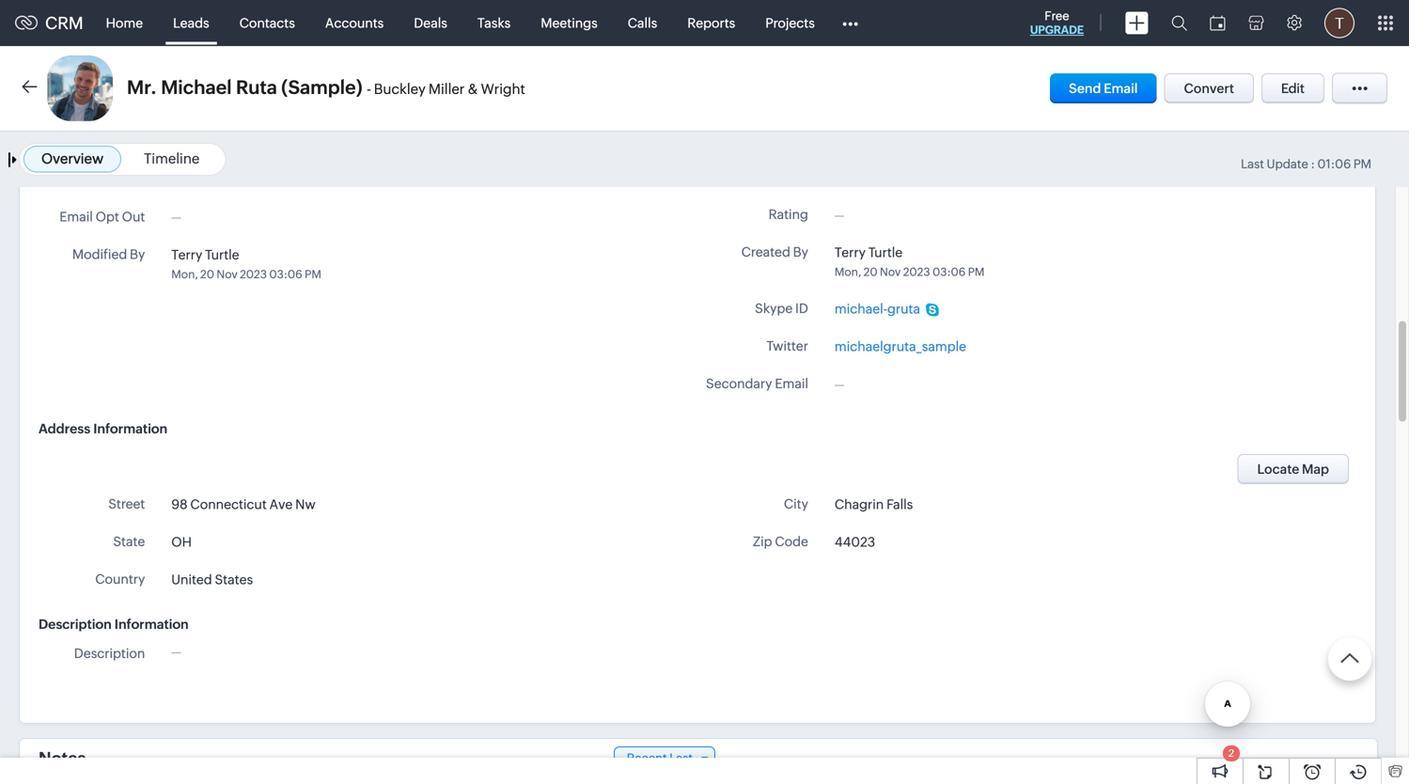 Task type: locate. For each thing, give the bounding box(es) containing it.
email inside button
[[1104, 81, 1138, 96]]

deals link
[[399, 0, 463, 46]]

overview
[[41, 150, 104, 167]]

0 horizontal spatial turtle
[[205, 247, 239, 262]]

by right 'modified'
[[130, 247, 145, 262]]

no. of employees
[[702, 169, 809, 184]]

michael-gruta link
[[835, 299, 939, 319]]

1 horizontal spatial email
[[775, 376, 809, 391]]

projects
[[766, 16, 815, 31]]

leads link
[[158, 0, 224, 46]]

search image
[[1172, 15, 1188, 31]]

out
[[122, 209, 145, 224]]

nov for modified by
[[217, 268, 238, 281]]

1 horizontal spatial 2023
[[903, 266, 931, 278]]

0 vertical spatial email
[[1104, 81, 1138, 96]]

email right send
[[1104, 81, 1138, 96]]

1 horizontal spatial terry
[[835, 245, 866, 260]]

turtle
[[869, 245, 903, 260], [205, 247, 239, 262]]

description down description information
[[74, 646, 145, 661]]

modified by
[[72, 247, 145, 262]]

terry
[[835, 245, 866, 260], [171, 247, 202, 262]]

2 horizontal spatial pm
[[1354, 157, 1372, 171]]

0 horizontal spatial 20
[[200, 268, 214, 281]]

by for modified by
[[130, 247, 145, 262]]

1 horizontal spatial nov
[[880, 266, 901, 278]]

1 vertical spatial information
[[115, 617, 189, 632]]

&
[[468, 81, 478, 97]]

email
[[1104, 81, 1138, 96], [59, 209, 93, 224], [775, 376, 809, 391]]

20
[[864, 266, 878, 278], [200, 268, 214, 281]]

mon, for created by
[[835, 266, 862, 278]]

email for send email
[[1104, 81, 1138, 96]]

connecticut
[[190, 497, 267, 512]]

information right address
[[93, 421, 167, 436]]

0 horizontal spatial 2023
[[240, 268, 267, 281]]

contacts link
[[224, 0, 310, 46]]

2 horizontal spatial email
[[1104, 81, 1138, 96]]

profile element
[[1314, 0, 1366, 46]]

44023
[[835, 535, 876, 550]]

free upgrade
[[1030, 9, 1084, 36]]

0 horizontal spatial by
[[130, 247, 145, 262]]

0 horizontal spatial email
[[59, 209, 93, 224]]

meetings
[[541, 16, 598, 31]]

pm
[[1354, 157, 1372, 171], [968, 266, 985, 278], [305, 268, 321, 281]]

0 horizontal spatial terry
[[171, 247, 202, 262]]

michael-
[[835, 301, 888, 316]]

0 horizontal spatial nov
[[217, 268, 238, 281]]

terry up michael-
[[835, 245, 866, 260]]

home
[[106, 16, 143, 31]]

1 horizontal spatial 20
[[864, 266, 878, 278]]

by for created by
[[793, 244, 809, 260]]

1 horizontal spatial turtle
[[869, 245, 903, 260]]

secondary
[[706, 376, 772, 391]]

leads
[[173, 16, 209, 31]]

information down "country"
[[115, 617, 189, 632]]

country
[[95, 572, 145, 587]]

email for secondary email
[[775, 376, 809, 391]]

20 for created by
[[864, 266, 878, 278]]

timeline
[[144, 150, 200, 167]]

mr. michael ruta (sample) - buckley miller & wright
[[127, 77, 525, 98]]

email left opt
[[59, 209, 93, 224]]

calls link
[[613, 0, 673, 46]]

1 horizontal spatial 03:06
[[933, 266, 966, 278]]

ave
[[269, 497, 293, 512]]

overview link
[[41, 150, 104, 167]]

mon, for modified by
[[171, 268, 198, 281]]

convert
[[1184, 81, 1235, 96]]

03:06
[[933, 266, 966, 278], [269, 268, 302, 281]]

annual revenue
[[46, 171, 145, 187]]

email down twitter
[[775, 376, 809, 391]]

terry right the modified by
[[171, 247, 202, 262]]

2 vertical spatial email
[[775, 376, 809, 391]]

opt
[[96, 209, 119, 224]]

0 horizontal spatial terry turtle mon, 20 nov 2023 03:06 pm
[[171, 247, 321, 281]]

1 horizontal spatial mon,
[[835, 266, 862, 278]]

pm for email opt out
[[305, 268, 321, 281]]

revenue
[[92, 171, 145, 187]]

1 vertical spatial email
[[59, 209, 93, 224]]

skype
[[755, 301, 793, 316]]

by
[[793, 244, 809, 260], [130, 247, 145, 262]]

1 horizontal spatial by
[[793, 244, 809, 260]]

03:06 for created by
[[933, 266, 966, 278]]

0 vertical spatial information
[[93, 421, 167, 436]]

2023
[[903, 266, 931, 278], [240, 268, 267, 281]]

city
[[784, 496, 809, 512]]

nov
[[880, 266, 901, 278], [217, 268, 238, 281]]

by right created at the right top of page
[[793, 244, 809, 260]]

nov for created by
[[880, 266, 901, 278]]

calls
[[628, 16, 658, 31]]

profile image
[[1325, 8, 1355, 38]]

last
[[1241, 157, 1265, 171]]

michael-gruta
[[835, 301, 921, 316]]

information
[[93, 421, 167, 436], [115, 617, 189, 632]]

no.
[[702, 169, 724, 184]]

united states
[[171, 572, 253, 587]]

accounts link
[[310, 0, 399, 46]]

description down "country"
[[39, 617, 112, 632]]

1 horizontal spatial terry turtle mon, 20 nov 2023 03:06 pm
[[835, 245, 985, 278]]

None button
[[1238, 454, 1349, 484]]

1 horizontal spatial pm
[[968, 266, 985, 278]]

upgrade
[[1030, 24, 1084, 36]]

create menu image
[[1126, 12, 1149, 34]]

information for address information
[[93, 421, 167, 436]]

code
[[775, 534, 809, 549]]

update
[[1267, 157, 1309, 171]]

ruta
[[236, 77, 277, 98]]

1 vertical spatial description
[[74, 646, 145, 661]]

0 vertical spatial description
[[39, 617, 112, 632]]

create menu element
[[1114, 0, 1160, 46]]

calendar image
[[1210, 16, 1226, 31]]

description
[[39, 617, 112, 632], [74, 646, 145, 661]]

free
[[1045, 9, 1070, 23]]

0 horizontal spatial pm
[[305, 268, 321, 281]]

modified
[[72, 247, 127, 262]]

0 horizontal spatial mon,
[[171, 268, 198, 281]]

contacts
[[239, 16, 295, 31]]

0 horizontal spatial 03:06
[[269, 268, 302, 281]]

terry for modified by
[[171, 247, 202, 262]]



Task type: describe. For each thing, give the bounding box(es) containing it.
-
[[367, 81, 371, 97]]

state
[[113, 534, 145, 549]]

michaelgruta_sample
[[835, 339, 967, 354]]

information for description information
[[115, 617, 189, 632]]

send
[[1069, 81, 1102, 96]]

chagrin
[[835, 497, 884, 512]]

turtle for created by
[[869, 245, 903, 260]]

michaelgruta_sample link
[[835, 337, 967, 356]]

twitter
[[767, 339, 809, 354]]

gruta
[[888, 301, 921, 316]]

employees
[[742, 169, 809, 184]]

reports link
[[673, 0, 751, 46]]

mr.
[[127, 77, 157, 98]]

united
[[171, 572, 212, 587]]

street
[[108, 496, 145, 512]]

terry turtle mon, 20 nov 2023 03:06 pm for created by
[[835, 245, 985, 278]]

zip code
[[753, 534, 809, 549]]

terry for created by
[[835, 245, 866, 260]]

pm for rating
[[968, 266, 985, 278]]

edit
[[1282, 81, 1305, 96]]

01:06
[[1318, 157, 1351, 171]]

(sample)
[[281, 77, 363, 98]]

address
[[39, 421, 90, 436]]

notes
[[39, 749, 86, 768]]

email opt out
[[59, 209, 145, 224]]

20 for modified by
[[200, 268, 214, 281]]

Other Modules field
[[830, 8, 871, 38]]

created
[[742, 244, 791, 260]]

turtle for modified by
[[205, 247, 239, 262]]

accounts
[[325, 16, 384, 31]]

send email button
[[1051, 73, 1157, 103]]

secondary email
[[706, 376, 809, 391]]

meetings link
[[526, 0, 613, 46]]

miller
[[429, 81, 465, 97]]

chagrin falls
[[835, 497, 913, 512]]

edit button
[[1262, 73, 1325, 103]]

tasks
[[478, 16, 511, 31]]

id
[[796, 301, 809, 316]]

buckley
[[374, 81, 426, 97]]

2
[[1229, 748, 1235, 759]]

98
[[171, 497, 188, 512]]

skype id
[[755, 301, 809, 316]]

states
[[215, 572, 253, 587]]

search element
[[1160, 0, 1199, 46]]

tasks link
[[463, 0, 526, 46]]

terry turtle mon, 20 nov 2023 03:06 pm for modified by
[[171, 247, 321, 281]]

falls
[[887, 497, 913, 512]]

2023 for created by
[[903, 266, 931, 278]]

description information
[[39, 617, 189, 632]]

created by
[[742, 244, 809, 260]]

:
[[1311, 157, 1315, 171]]

annual
[[46, 171, 89, 187]]

timeline link
[[144, 150, 200, 167]]

rating
[[769, 207, 809, 222]]

98 connecticut ave nw
[[171, 497, 316, 512]]

03:06 for modified by
[[269, 268, 302, 281]]

description for description information
[[39, 617, 112, 632]]

oh
[[171, 535, 192, 550]]

home link
[[91, 0, 158, 46]]

of
[[726, 169, 739, 184]]

reports
[[688, 16, 736, 31]]

michael
[[161, 77, 232, 98]]

wright
[[481, 81, 525, 97]]

2023 for modified by
[[240, 268, 267, 281]]

crm link
[[15, 13, 83, 33]]

deals
[[414, 16, 447, 31]]

address information
[[39, 421, 167, 436]]

description for description
[[74, 646, 145, 661]]

convert button
[[1165, 73, 1254, 103]]

last update : 01:06 pm
[[1241, 157, 1372, 171]]

crm
[[45, 13, 83, 33]]

zip
[[753, 534, 773, 549]]

projects link
[[751, 0, 830, 46]]

send email
[[1069, 81, 1138, 96]]

nw
[[295, 497, 316, 512]]



Task type: vqa. For each thing, say whether or not it's contained in the screenshot.


